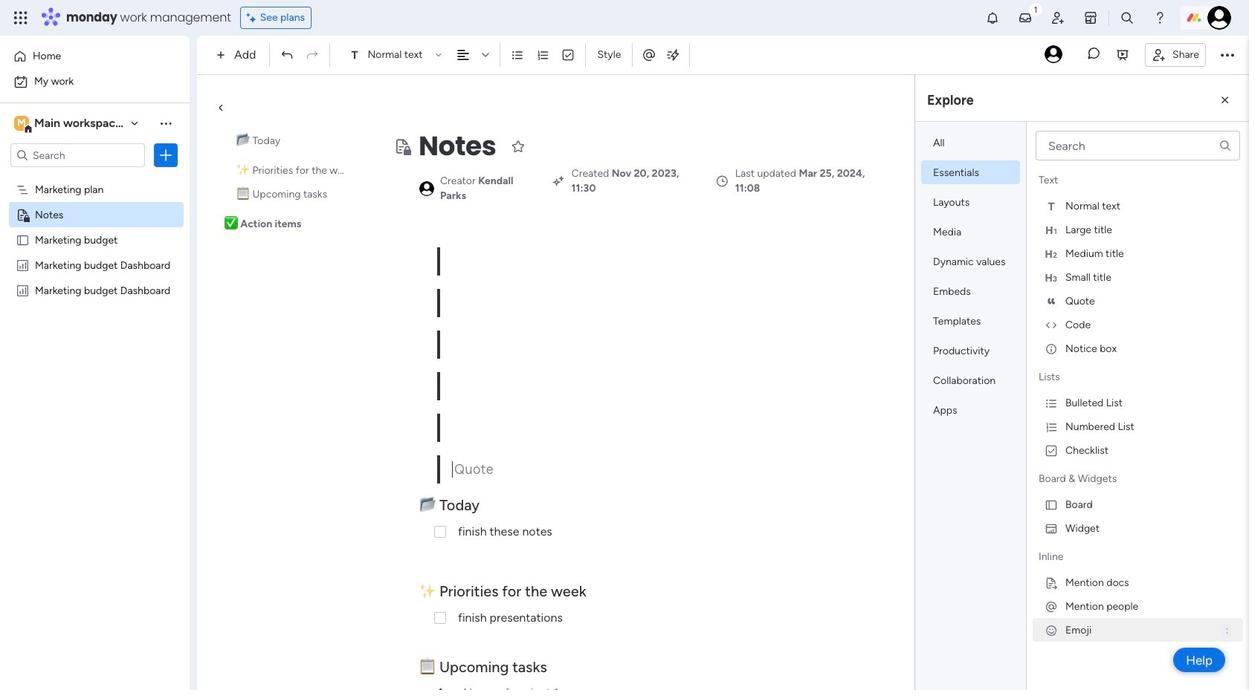 Task type: describe. For each thing, give the bounding box(es) containing it.
update feed image
[[1018, 10, 1033, 25]]

1 public dashboard image from the top
[[16, 258, 30, 272]]

0 vertical spatial private board image
[[393, 138, 411, 155]]

workspace options image
[[158, 116, 173, 131]]

dynamic values image
[[666, 48, 681, 62]]

mention image
[[642, 47, 657, 62]]

monday marketplace image
[[1083, 10, 1098, 25]]

notifications image
[[985, 10, 1000, 25]]

select product image
[[13, 10, 28, 25]]

v2 ellipsis image
[[1221, 45, 1234, 65]]

help image
[[1153, 10, 1167, 25]]

1 image
[[1029, 1, 1043, 17]]

Search in workspace field
[[31, 147, 124, 164]]

see plans image
[[247, 10, 260, 26]]

board activity image
[[1045, 45, 1063, 63]]



Task type: vqa. For each thing, say whether or not it's contained in the screenshot.
Notifications "ICON"
yes



Task type: locate. For each thing, give the bounding box(es) containing it.
bulleted list image
[[511, 48, 525, 62]]

options image
[[158, 148, 173, 163]]

workspace image
[[14, 115, 29, 132]]

button padding image
[[1218, 93, 1233, 108]]

2 public dashboard image from the top
[[16, 283, 30, 297]]

invite members image
[[1051, 10, 1066, 25]]

1 vertical spatial option
[[9, 70, 181, 94]]

1 vertical spatial public dashboard image
[[16, 283, 30, 297]]

search everything image
[[1120, 10, 1135, 25]]

private board image
[[393, 138, 411, 155], [16, 207, 30, 222]]

1 horizontal spatial private board image
[[393, 138, 411, 155]]

Search search field
[[1036, 131, 1240, 161]]

list box
[[0, 174, 190, 504]]

1 vertical spatial private board image
[[16, 207, 30, 222]]

2 vertical spatial option
[[0, 176, 190, 179]]

add to favorites image
[[511, 139, 526, 154]]

undo ⌘+z image
[[281, 48, 294, 62]]

0 vertical spatial public dashboard image
[[16, 258, 30, 272]]

option
[[9, 45, 181, 68], [9, 70, 181, 94], [0, 176, 190, 179]]

workspace selection element
[[14, 115, 221, 134]]

numbered list image
[[536, 48, 550, 62]]

0 vertical spatial option
[[9, 45, 181, 68]]

public board image
[[16, 233, 30, 247]]

None search field
[[1036, 131, 1240, 161]]

search image
[[1219, 139, 1232, 152]]

list item
[[921, 131, 1020, 155], [921, 161, 1020, 184], [921, 190, 1020, 214], [1033, 194, 1243, 218], [1033, 218, 1243, 242], [921, 220, 1020, 244], [1033, 242, 1243, 265], [921, 250, 1020, 274], [1033, 265, 1243, 289], [921, 280, 1020, 303], [1033, 289, 1243, 313], [921, 309, 1020, 333], [1033, 313, 1243, 337], [1033, 337, 1243, 361], [921, 339, 1020, 363], [921, 369, 1020, 393], [1033, 391, 1243, 415], [921, 399, 1020, 422], [1033, 415, 1243, 439], [1033, 439, 1243, 463], [1033, 493, 1243, 517], [1033, 517, 1243, 541], [1033, 571, 1243, 595], [1033, 595, 1243, 619], [1033, 619, 1243, 642]]

checklist image
[[562, 48, 575, 62]]

kendall parks image
[[1208, 6, 1231, 30]]

0 horizontal spatial private board image
[[16, 207, 30, 222]]

public dashboard image
[[16, 258, 30, 272], [16, 283, 30, 297]]

None field
[[415, 127, 500, 166]]



